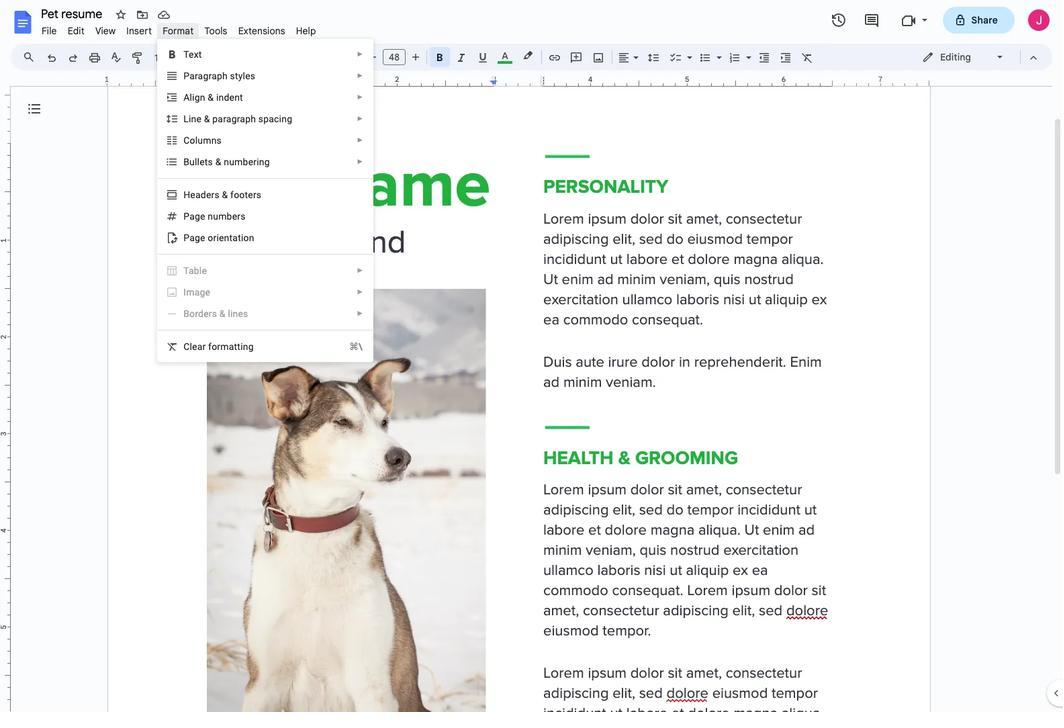 Task type: vqa. For each thing, say whether or not it's contained in the screenshot.
► related to L ine & paragraph spacing
yes



Task type: describe. For each thing, give the bounding box(es) containing it.
footers
[[231, 189, 262, 200]]

lear
[[190, 341, 206, 352]]

right margin image
[[829, 76, 929, 86]]

i
[[184, 287, 186, 298]]

extensions menu item
[[233, 23, 291, 39]]

highlight color image
[[521, 48, 536, 64]]

eaders
[[190, 189, 220, 200]]

clear formatting c element
[[184, 341, 258, 352]]

& inside menu item
[[220, 308, 226, 319]]

h eaders & footers
[[184, 189, 262, 200]]

mode and view toolbar
[[912, 44, 1045, 71]]

format menu item
[[157, 23, 199, 39]]

editing
[[941, 51, 972, 63]]

Menus field
[[17, 48, 46, 67]]

text
[[184, 49, 202, 60]]

orientation
[[208, 232, 254, 243]]

bulle
[[184, 157, 205, 167]]

c lear formatting
[[184, 341, 254, 352]]

c
[[184, 341, 190, 352]]

menu bar inside menu bar banner
[[36, 17, 322, 40]]

help
[[296, 25, 316, 37]]

colum n s
[[184, 135, 222, 146]]

table 2 element
[[184, 265, 211, 276]]

paragraph
[[213, 114, 256, 124]]

menu bar banner
[[0, 0, 1064, 712]]

spacing
[[259, 114, 292, 124]]

edit
[[68, 25, 85, 37]]

bulle t s & numbering
[[184, 157, 270, 167]]

s for t
[[208, 157, 213, 167]]

⌘backslash element
[[333, 340, 363, 353]]

s for n
[[217, 135, 222, 146]]

paragraph styles p element
[[184, 71, 260, 81]]

page n u mbers
[[184, 211, 246, 222]]

extensions
[[238, 25, 285, 37]]

l
[[184, 114, 189, 124]]

file
[[42, 25, 57, 37]]

insert
[[127, 25, 152, 37]]

page for page orientation
[[184, 232, 205, 243]]

colum
[[184, 135, 211, 146]]

Font size text field
[[384, 49, 405, 65]]

i m age
[[184, 287, 210, 298]]

share button
[[943, 7, 1015, 34]]

table
[[184, 265, 207, 276]]

► inside the borders & lines menu item
[[357, 310, 364, 317]]

line & paragraph spacing image
[[646, 48, 662, 67]]

n for u
[[208, 211, 213, 222]]

page orientation 3 element
[[184, 232, 258, 243]]

tools
[[205, 25, 228, 37]]

headers & footers h element
[[184, 189, 266, 200]]

image m element
[[184, 287, 214, 298]]

align & indent a element
[[184, 92, 247, 103]]

editing button
[[913, 47, 1015, 67]]

n for s
[[211, 135, 217, 146]]

age
[[195, 287, 210, 298]]

borders & lines
[[184, 308, 248, 319]]

formatting
[[208, 341, 254, 352]]

edit menu item
[[62, 23, 90, 39]]

file menu item
[[36, 23, 62, 39]]

p
[[184, 71, 190, 81]]

ine
[[189, 114, 202, 124]]

Zoom field
[[149, 48, 200, 68]]

p aragraph styles
[[184, 71, 255, 81]]

application containing share
[[0, 0, 1064, 712]]

1
[[105, 75, 109, 84]]

► for a lign & indent
[[357, 93, 364, 101]]

borders & lines q element
[[184, 308, 252, 319]]

aragraph
[[190, 71, 228, 81]]

styles
[[230, 71, 255, 81]]



Task type: locate. For each thing, give the bounding box(es) containing it.
Rename text field
[[36, 5, 110, 22]]

5 ► from the top
[[357, 136, 364, 144]]

h
[[184, 189, 190, 200]]

1 vertical spatial s
[[208, 157, 213, 167]]

& left lines
[[220, 308, 226, 319]]

► for s
[[357, 136, 364, 144]]

0 vertical spatial n
[[211, 135, 217, 146]]

7 ► from the top
[[357, 267, 364, 274]]

n left mbers
[[208, 211, 213, 222]]

menu item containing i
[[166, 286, 364, 299]]

page
[[184, 211, 205, 222], [184, 232, 205, 243]]

3 ► from the top
[[357, 93, 364, 101]]

& right ine
[[204, 114, 210, 124]]

lign
[[190, 92, 205, 103]]

t
[[205, 157, 208, 167]]

2 page from the top
[[184, 232, 205, 243]]

share
[[972, 14, 998, 26]]

1 ► from the top
[[357, 50, 364, 58]]

lines
[[228, 308, 248, 319]]

borders & lines menu item
[[166, 307, 364, 321]]

left margin image
[[108, 76, 208, 86]]

& for eaders
[[222, 189, 228, 200]]

m
[[186, 287, 195, 298]]

&
[[208, 92, 214, 103], [204, 114, 210, 124], [215, 157, 221, 167], [222, 189, 228, 200], [220, 308, 226, 319]]

insert image image
[[591, 48, 606, 67]]

numbering
[[224, 157, 270, 167]]

menu containing text
[[157, 39, 374, 362]]

⌘\
[[349, 341, 363, 352]]

text s element
[[184, 49, 206, 60]]

Font size field
[[383, 49, 411, 66]]

4 ► from the top
[[357, 115, 364, 122]]

& right 't'
[[215, 157, 221, 167]]

►
[[357, 50, 364, 58], [357, 72, 364, 79], [357, 93, 364, 101], [357, 115, 364, 122], [357, 136, 364, 144], [357, 158, 364, 165], [357, 267, 364, 274], [357, 288, 364, 296], [357, 310, 364, 317]]

menu
[[157, 39, 374, 362]]

► for age
[[357, 288, 364, 296]]

& for lign
[[208, 92, 214, 103]]

page for page n u mbers
[[184, 211, 205, 222]]

9 ► from the top
[[357, 310, 364, 317]]

page orientation
[[184, 232, 254, 243]]

help menu item
[[291, 23, 322, 39]]

n up bulle t s & numbering
[[211, 135, 217, 146]]

bullets & numbering t element
[[184, 157, 274, 167]]

1 page from the top
[[184, 211, 205, 222]]

line & paragraph spacing l element
[[184, 114, 296, 124]]

a lign & indent
[[184, 92, 243, 103]]

► for l ine & paragraph spacing
[[357, 115, 364, 122]]

l ine & paragraph spacing
[[184, 114, 292, 124]]

Zoom text field
[[151, 48, 183, 67]]

align & indent image
[[617, 48, 632, 67]]

Star checkbox
[[112, 5, 130, 24]]

s right bulle
[[208, 157, 213, 167]]

page down page n u mbers
[[184, 232, 205, 243]]

► inside the table menu item
[[357, 267, 364, 274]]

s right colum
[[217, 135, 222, 146]]

& right eaders
[[222, 189, 228, 200]]

borders
[[184, 308, 217, 319]]

& for ine
[[204, 114, 210, 124]]

columns n element
[[184, 135, 226, 146]]

& right lign
[[208, 92, 214, 103]]

1 vertical spatial n
[[208, 211, 213, 222]]

► for s & numbering
[[357, 158, 364, 165]]

2 ► from the top
[[357, 72, 364, 79]]

mbers
[[218, 211, 246, 222]]

8 ► from the top
[[357, 288, 364, 296]]

a
[[184, 92, 190, 103]]

page left 'u'
[[184, 211, 205, 222]]

text color image
[[498, 48, 513, 64]]

main toolbar
[[40, 0, 818, 521]]

insert menu item
[[121, 23, 157, 39]]

u
[[213, 211, 218, 222]]

page numbers u element
[[184, 211, 250, 222]]

format
[[163, 25, 194, 37]]

0 horizontal spatial s
[[208, 157, 213, 167]]

view
[[95, 25, 116, 37]]

menu inside application
[[157, 39, 374, 362]]

n
[[211, 135, 217, 146], [208, 211, 213, 222]]

0 vertical spatial s
[[217, 135, 222, 146]]

menu item
[[166, 286, 364, 299]]

► for p aragraph styles
[[357, 72, 364, 79]]

indent
[[216, 92, 243, 103]]

view menu item
[[90, 23, 121, 39]]

menu bar
[[36, 17, 322, 40]]

6 ► from the top
[[357, 158, 364, 165]]

s
[[217, 135, 222, 146], [208, 157, 213, 167]]

table menu item
[[166, 264, 364, 278]]

1 horizontal spatial s
[[217, 135, 222, 146]]

1 vertical spatial page
[[184, 232, 205, 243]]

application
[[0, 0, 1064, 712]]

0 vertical spatial page
[[184, 211, 205, 222]]

tools menu item
[[199, 23, 233, 39]]

top margin image
[[0, 47, 10, 147]]

menu bar containing file
[[36, 17, 322, 40]]



